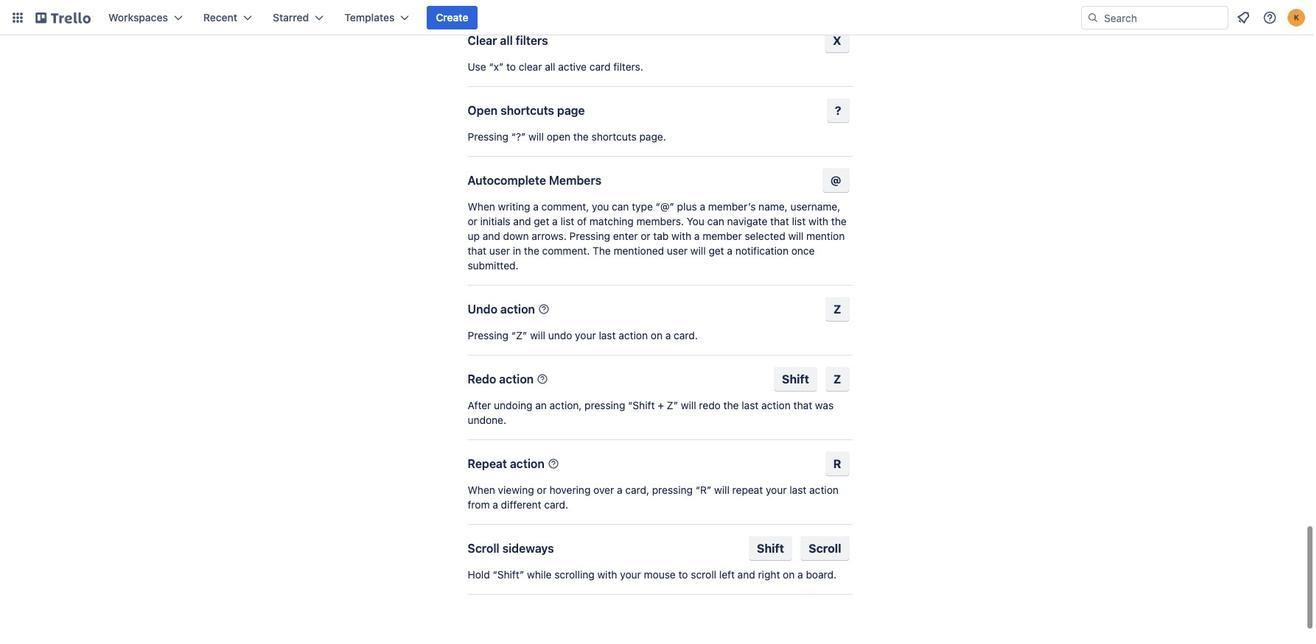 Task type: locate. For each thing, give the bounding box(es) containing it.
to
[[506, 60, 516, 73], [678, 569, 688, 581]]

0 horizontal spatial user
[[489, 245, 510, 257]]

you
[[687, 215, 704, 228]]

scroll for scroll sideways
[[468, 542, 499, 556]]

1 vertical spatial your
[[766, 484, 787, 497]]

over
[[593, 484, 614, 497]]

a
[[533, 200, 539, 213], [700, 200, 705, 213], [552, 215, 558, 228], [694, 230, 700, 242], [727, 245, 733, 257], [665, 329, 671, 342], [617, 484, 622, 497], [493, 499, 498, 511], [797, 569, 803, 581]]

1 horizontal spatial with
[[671, 230, 691, 242]]

0 horizontal spatial and
[[482, 230, 500, 242]]

or up up
[[468, 215, 477, 228]]

0 horizontal spatial card.
[[544, 499, 568, 511]]

action up "shift
[[619, 329, 648, 342]]

list left of
[[560, 215, 574, 228]]

shortcuts
[[500, 104, 554, 117], [591, 130, 637, 143]]

1 horizontal spatial user
[[667, 245, 688, 257]]

action left was
[[761, 399, 791, 412]]

0 vertical spatial your
[[575, 329, 596, 342]]

0 horizontal spatial scroll
[[468, 542, 499, 556]]

with right "scrolling"
[[597, 569, 617, 581]]

tab
[[653, 230, 669, 242]]

notification
[[735, 245, 789, 257]]

can
[[612, 200, 629, 213], [707, 215, 724, 228]]

0 horizontal spatial list
[[560, 215, 574, 228]]

comment.
[[542, 245, 590, 257]]

page.
[[639, 130, 666, 143]]

0 vertical spatial when
[[468, 200, 495, 213]]

action
[[500, 303, 535, 316], [619, 329, 648, 342], [499, 373, 534, 386], [761, 399, 791, 412], [510, 458, 544, 471], [809, 484, 839, 497]]

pressing inside after undoing an action, pressing "shift + z" will redo the last action that was undone.
[[585, 399, 625, 412]]

"shift"
[[493, 569, 524, 581]]

action inside the when viewing or hovering over a card, pressing "r" will repeat your last action from a different card.
[[809, 484, 839, 497]]

a right from at the bottom left of the page
[[493, 499, 498, 511]]

pressing for shortcuts
[[468, 130, 509, 143]]

repeat action
[[468, 458, 544, 471]]

a right plus
[[700, 200, 705, 213]]

the right redo
[[723, 399, 739, 412]]

autocomplete members
[[468, 174, 601, 187]]

list
[[560, 215, 574, 228], [792, 215, 806, 228]]

clear all filters
[[468, 34, 548, 47]]

you
[[592, 200, 609, 213]]

your
[[575, 329, 596, 342], [766, 484, 787, 497], [620, 569, 641, 581]]

2 vertical spatial with
[[597, 569, 617, 581]]

0 horizontal spatial last
[[599, 329, 616, 342]]

1 horizontal spatial or
[[537, 484, 547, 497]]

1 vertical spatial with
[[671, 230, 691, 242]]

page
[[557, 104, 585, 117]]

list down username,
[[792, 215, 806, 228]]

x
[[833, 34, 841, 47]]

scroll
[[691, 569, 716, 581]]

2 horizontal spatial with
[[808, 215, 828, 228]]

1 list from the left
[[560, 215, 574, 228]]

when for autocomplete members
[[468, 200, 495, 213]]

members.
[[636, 215, 684, 228]]

when up from at the bottom left of the page
[[468, 484, 495, 497]]

last right undo
[[599, 329, 616, 342]]

comment,
[[541, 200, 589, 213]]

1 horizontal spatial list
[[792, 215, 806, 228]]

2 horizontal spatial last
[[790, 484, 806, 497]]

2 vertical spatial or
[[537, 484, 547, 497]]

can up matching
[[612, 200, 629, 213]]

that
[[770, 215, 789, 228], [468, 245, 486, 257], [793, 399, 812, 412]]

can up member
[[707, 215, 724, 228]]

on right 'right'
[[783, 569, 795, 581]]

when inside the when viewing or hovering over a card, pressing "r" will repeat your last action from a different card.
[[468, 484, 495, 497]]

get down member
[[709, 245, 724, 257]]

use
[[468, 60, 486, 73]]

redo
[[468, 373, 496, 386]]

and up down
[[513, 215, 531, 228]]

pressing down of
[[569, 230, 610, 242]]

card. down the hovering
[[544, 499, 568, 511]]

1 horizontal spatial can
[[707, 215, 724, 228]]

in
[[513, 245, 521, 257]]

get
[[534, 215, 549, 228], [709, 245, 724, 257]]

viewing
[[498, 484, 534, 497]]

your left mouse
[[620, 569, 641, 581]]

pressing left "shift
[[585, 399, 625, 412]]

1 vertical spatial pressing
[[652, 484, 693, 497]]

get up arrows.
[[534, 215, 549, 228]]

"r"
[[695, 484, 711, 497]]

1 vertical spatial shortcuts
[[591, 130, 637, 143]]

shortcuts up "?"
[[500, 104, 554, 117]]

1 when from the top
[[468, 200, 495, 213]]

0 vertical spatial z
[[834, 303, 841, 316]]

1 horizontal spatial get
[[709, 245, 724, 257]]

2 list from the left
[[792, 215, 806, 228]]

1 horizontal spatial your
[[620, 569, 641, 581]]

a up z"
[[665, 329, 671, 342]]

sideways
[[502, 542, 554, 556]]

board.
[[806, 569, 837, 581]]

last inside the when viewing or hovering over a card, pressing "r" will repeat your last action from a different card.
[[790, 484, 806, 497]]

pressing "?" will open the shortcuts page.
[[468, 130, 666, 143]]

0 horizontal spatial pressing
[[585, 399, 625, 412]]

1 horizontal spatial pressing
[[652, 484, 693, 497]]

hovering
[[549, 484, 591, 497]]

on up +
[[651, 329, 663, 342]]

your right repeat
[[766, 484, 787, 497]]

last
[[599, 329, 616, 342], [742, 399, 759, 412], [790, 484, 806, 497]]

0 horizontal spatial shortcuts
[[500, 104, 554, 117]]

0 vertical spatial shift
[[782, 373, 809, 386]]

that inside after undoing an action, pressing "shift + z" will redo the last action that was undone.
[[793, 399, 812, 412]]

2 horizontal spatial or
[[641, 230, 650, 242]]

plus
[[677, 200, 697, 213]]

pressing left "r"
[[652, 484, 693, 497]]

will right "r"
[[714, 484, 729, 497]]

on
[[651, 329, 663, 342], [783, 569, 795, 581]]

type
[[632, 200, 653, 213]]

last right redo
[[742, 399, 759, 412]]

1 vertical spatial to
[[678, 569, 688, 581]]

use "x" to clear all active card filters.
[[468, 60, 643, 73]]

0 vertical spatial to
[[506, 60, 516, 73]]

after undoing an action, pressing "shift + z" will redo the last action that was undone.
[[468, 399, 834, 427]]

0 horizontal spatial that
[[468, 245, 486, 257]]

0 horizontal spatial on
[[651, 329, 663, 342]]

pressing
[[468, 130, 509, 143], [569, 230, 610, 242], [468, 329, 509, 342]]

1 vertical spatial and
[[482, 230, 500, 242]]

will
[[529, 130, 544, 143], [788, 230, 803, 242], [690, 245, 706, 257], [530, 329, 545, 342], [681, 399, 696, 412], [714, 484, 729, 497]]

the
[[593, 245, 611, 257]]

0 horizontal spatial all
[[500, 34, 513, 47]]

0 horizontal spatial get
[[534, 215, 549, 228]]

the inside after undoing an action, pressing "shift + z" will redo the last action that was undone.
[[723, 399, 739, 412]]

shift for scroll
[[757, 542, 784, 556]]

and down initials
[[482, 230, 500, 242]]

scroll up hold
[[468, 542, 499, 556]]

1 horizontal spatial to
[[678, 569, 688, 581]]

scroll up board. at right
[[808, 542, 841, 556]]

2 horizontal spatial your
[[766, 484, 787, 497]]

0 notifications image
[[1234, 9, 1252, 27]]

card. inside the when viewing or hovering over a card, pressing "r" will repeat your last action from a different card.
[[544, 499, 568, 511]]

+
[[658, 399, 664, 412]]

or left the tab
[[641, 230, 650, 242]]

1 scroll from the left
[[468, 542, 499, 556]]

1 horizontal spatial that
[[770, 215, 789, 228]]

0 vertical spatial card.
[[674, 329, 698, 342]]

of
[[577, 215, 587, 228]]

clear
[[468, 34, 497, 47]]

pressing down open
[[468, 130, 509, 143]]

shortcuts left page.
[[591, 130, 637, 143]]

and
[[513, 215, 531, 228], [482, 230, 500, 242], [737, 569, 755, 581]]

scroll
[[468, 542, 499, 556], [808, 542, 841, 556]]

user down the tab
[[667, 245, 688, 257]]

1 vertical spatial when
[[468, 484, 495, 497]]

1 vertical spatial z
[[834, 373, 841, 386]]

arrows.
[[532, 230, 567, 242]]

0 horizontal spatial can
[[612, 200, 629, 213]]

0 vertical spatial all
[[500, 34, 513, 47]]

your right undo
[[575, 329, 596, 342]]

last right repeat
[[790, 484, 806, 497]]

0 horizontal spatial with
[[597, 569, 617, 581]]

0 horizontal spatial or
[[468, 215, 477, 228]]

1 z from the top
[[834, 303, 841, 316]]

0 horizontal spatial your
[[575, 329, 596, 342]]

with down you
[[671, 230, 691, 242]]

1 vertical spatial shift
[[757, 542, 784, 556]]

undo
[[468, 303, 498, 316]]

0 vertical spatial on
[[651, 329, 663, 342]]

starred button
[[264, 6, 333, 29]]

card.
[[674, 329, 698, 342], [544, 499, 568, 511]]

0 vertical spatial pressing
[[585, 399, 625, 412]]

with
[[808, 215, 828, 228], [671, 230, 691, 242], [597, 569, 617, 581]]

hold "shift" while scrolling with your mouse to scroll left and right on a board.
[[468, 569, 837, 581]]

and right left
[[737, 569, 755, 581]]

enter
[[613, 230, 638, 242]]

1 vertical spatial card.
[[544, 499, 568, 511]]

to left scroll
[[678, 569, 688, 581]]

a left board. at right
[[797, 569, 803, 581]]

@
[[831, 174, 841, 187]]

1 vertical spatial pressing
[[569, 230, 610, 242]]

when inside when writing a comment, you can type "@" plus a member's name, username, or initials and get a list of matching members. you can navigate that list with the up and down arrows. pressing enter or tab with a member selected will mention that user in the comment. the mentioned user will get a notification once submitted.
[[468, 200, 495, 213]]

1 horizontal spatial card.
[[674, 329, 698, 342]]

2 horizontal spatial and
[[737, 569, 755, 581]]

that left was
[[793, 399, 812, 412]]

filters
[[516, 34, 548, 47]]

undoing
[[494, 399, 532, 412]]

2 vertical spatial last
[[790, 484, 806, 497]]

user
[[489, 245, 510, 257], [667, 245, 688, 257]]

that down up
[[468, 245, 486, 257]]

r
[[833, 458, 841, 471]]

2 horizontal spatial that
[[793, 399, 812, 412]]

1 horizontal spatial all
[[545, 60, 555, 73]]

1 horizontal spatial scroll
[[808, 542, 841, 556]]

will right z"
[[681, 399, 696, 412]]

scrolling
[[554, 569, 595, 581]]

the up mention
[[831, 215, 847, 228]]

1 vertical spatial on
[[783, 569, 795, 581]]

card. up z"
[[674, 329, 698, 342]]

that down name,
[[770, 215, 789, 228]]

1 horizontal spatial last
[[742, 399, 759, 412]]

to right "x"
[[506, 60, 516, 73]]

pressing down undo
[[468, 329, 509, 342]]

shift
[[782, 373, 809, 386], [757, 542, 784, 556]]

a up arrows.
[[552, 215, 558, 228]]

when up initials
[[468, 200, 495, 213]]

all
[[500, 34, 513, 47], [545, 60, 555, 73]]

0 vertical spatial or
[[468, 215, 477, 228]]

your inside the when viewing or hovering over a card, pressing "r" will repeat your last action from a different card.
[[766, 484, 787, 497]]

right
[[758, 569, 780, 581]]

2 vertical spatial that
[[793, 399, 812, 412]]

1 horizontal spatial and
[[513, 215, 531, 228]]

open information menu image
[[1262, 10, 1277, 25]]

2 scroll from the left
[[808, 542, 841, 556]]

pressing
[[585, 399, 625, 412], [652, 484, 693, 497]]

pressing inside the when viewing or hovering over a card, pressing "r" will repeat your last action from a different card.
[[652, 484, 693, 497]]

2 when from the top
[[468, 484, 495, 497]]

z
[[834, 303, 841, 316], [834, 373, 841, 386]]

when
[[468, 200, 495, 213], [468, 484, 495, 497]]

different
[[501, 499, 541, 511]]

the
[[573, 130, 589, 143], [831, 215, 847, 228], [524, 245, 539, 257], [723, 399, 739, 412]]

when writing a comment, you can type "@" plus a member's name, username, or initials and get a list of matching members. you can navigate that list with the up and down arrows. pressing enter or tab with a member selected will mention that user in the comment. the mentioned user will get a notification once submitted.
[[468, 200, 847, 272]]

autocomplete
[[468, 174, 546, 187]]

with down username,
[[808, 215, 828, 228]]

2 vertical spatial pressing
[[468, 329, 509, 342]]

mention
[[806, 230, 845, 242]]

0 horizontal spatial to
[[506, 60, 516, 73]]

undo
[[548, 329, 572, 342]]

or up the different
[[537, 484, 547, 497]]

user up submitted.
[[489, 245, 510, 257]]

shift for z
[[782, 373, 809, 386]]

action down r
[[809, 484, 839, 497]]

when for repeat action
[[468, 484, 495, 497]]

1 vertical spatial last
[[742, 399, 759, 412]]

clear
[[519, 60, 542, 73]]

2 vertical spatial your
[[620, 569, 641, 581]]

action,
[[550, 399, 582, 412]]

0 vertical spatial pressing
[[468, 130, 509, 143]]

repeat
[[468, 458, 507, 471]]



Task type: describe. For each thing, give the bounding box(es) containing it.
1 vertical spatial can
[[707, 215, 724, 228]]

pressing inside when writing a comment, you can type "@" plus a member's name, username, or initials and get a list of matching members. you can navigate that list with the up and down arrows. pressing enter or tab with a member selected will mention that user in the comment. the mentioned user will get a notification once submitted.
[[569, 230, 610, 242]]

open
[[468, 104, 498, 117]]

will inside the when viewing or hovering over a card, pressing "r" will repeat your last action from a different card.
[[714, 484, 729, 497]]

templates button
[[336, 6, 418, 29]]

create
[[436, 11, 468, 24]]

card,
[[625, 484, 649, 497]]

from
[[468, 499, 490, 511]]

"shift
[[628, 399, 655, 412]]

name,
[[758, 200, 788, 213]]

or inside the when viewing or hovering over a card, pressing "r" will repeat your last action from a different card.
[[537, 484, 547, 497]]

action up viewing
[[510, 458, 544, 471]]

recent button
[[194, 6, 261, 29]]

workspaces button
[[99, 6, 192, 29]]

open
[[547, 130, 570, 143]]

2 vertical spatial and
[[737, 569, 755, 581]]

1 user from the left
[[489, 245, 510, 257]]

repeat
[[732, 484, 763, 497]]

down
[[503, 230, 529, 242]]

2 user from the left
[[667, 245, 688, 257]]

0 vertical spatial last
[[599, 329, 616, 342]]

"z"
[[511, 329, 527, 342]]

username,
[[790, 200, 840, 213]]

members
[[549, 174, 601, 187]]

z"
[[667, 399, 678, 412]]

will up once
[[788, 230, 803, 242]]

back to home image
[[35, 6, 91, 29]]

1 vertical spatial get
[[709, 245, 724, 257]]

"@"
[[656, 200, 674, 213]]

left
[[719, 569, 735, 581]]

mouse
[[644, 569, 676, 581]]

member's
[[708, 200, 756, 213]]

search image
[[1087, 12, 1099, 24]]

initials
[[480, 215, 510, 228]]

when viewing or hovering over a card, pressing "r" will repeat your last action from a different card.
[[468, 484, 839, 511]]

filters.
[[613, 60, 643, 73]]

Search field
[[1099, 7, 1228, 29]]

1 vertical spatial that
[[468, 245, 486, 257]]

last inside after undoing an action, pressing "shift + z" will redo the last action that was undone.
[[742, 399, 759, 412]]

the right open
[[573, 130, 589, 143]]

action inside after undoing an action, pressing "shift + z" will redo the last action that was undone.
[[761, 399, 791, 412]]

pressing "z" will undo your last action on a card.
[[468, 329, 698, 342]]

hold
[[468, 569, 490, 581]]

a right over
[[617, 484, 622, 497]]

a down you
[[694, 230, 700, 242]]

1 horizontal spatial on
[[783, 569, 795, 581]]

action up '"z"' on the left
[[500, 303, 535, 316]]

scroll for scroll
[[808, 542, 841, 556]]

0 vertical spatial can
[[612, 200, 629, 213]]

"x"
[[489, 60, 504, 73]]

a down member
[[727, 245, 733, 257]]

create button
[[427, 6, 477, 29]]

will down member
[[690, 245, 706, 257]]

will right '"z"' on the left
[[530, 329, 545, 342]]

0 vertical spatial shortcuts
[[500, 104, 554, 117]]

after
[[468, 399, 491, 412]]

recent
[[203, 11, 237, 24]]

will right "?"
[[529, 130, 544, 143]]

mentioned
[[614, 245, 664, 257]]

templates
[[344, 11, 395, 24]]

will inside after undoing an action, pressing "shift + z" will redo the last action that was undone.
[[681, 399, 696, 412]]

primary element
[[0, 0, 1314, 35]]

matching
[[589, 215, 634, 228]]

workspaces
[[108, 11, 168, 24]]

card
[[589, 60, 611, 73]]

?
[[835, 104, 841, 117]]

redo
[[699, 399, 721, 412]]

action up 'undoing'
[[499, 373, 534, 386]]

selected
[[745, 230, 785, 242]]

while
[[527, 569, 552, 581]]

0 vertical spatial get
[[534, 215, 549, 228]]

once
[[791, 245, 815, 257]]

undo action
[[468, 303, 535, 316]]

kendallparks02 (kendallparks02) image
[[1287, 9, 1305, 27]]

a right writing
[[533, 200, 539, 213]]

0 vertical spatial and
[[513, 215, 531, 228]]

undone.
[[468, 414, 506, 427]]

open shortcuts page
[[468, 104, 585, 117]]

writing
[[498, 200, 530, 213]]

an
[[535, 399, 547, 412]]

submitted.
[[468, 259, 519, 272]]

up
[[468, 230, 480, 242]]

"?"
[[511, 130, 526, 143]]

redo action
[[468, 373, 534, 386]]

0 vertical spatial with
[[808, 215, 828, 228]]

1 vertical spatial or
[[641, 230, 650, 242]]

scroll sideways
[[468, 542, 554, 556]]

was
[[815, 399, 834, 412]]

1 vertical spatial all
[[545, 60, 555, 73]]

1 horizontal spatial shortcuts
[[591, 130, 637, 143]]

2 z from the top
[[834, 373, 841, 386]]

navigate
[[727, 215, 767, 228]]

pressing for action
[[468, 329, 509, 342]]

starred
[[273, 11, 309, 24]]

the right in
[[524, 245, 539, 257]]

0 vertical spatial that
[[770, 215, 789, 228]]

member
[[703, 230, 742, 242]]



Task type: vqa. For each thing, say whether or not it's contained in the screenshot.
the As a user I want to be able to search for items, profiles and recipes so I easily can find them link at the bottom
no



